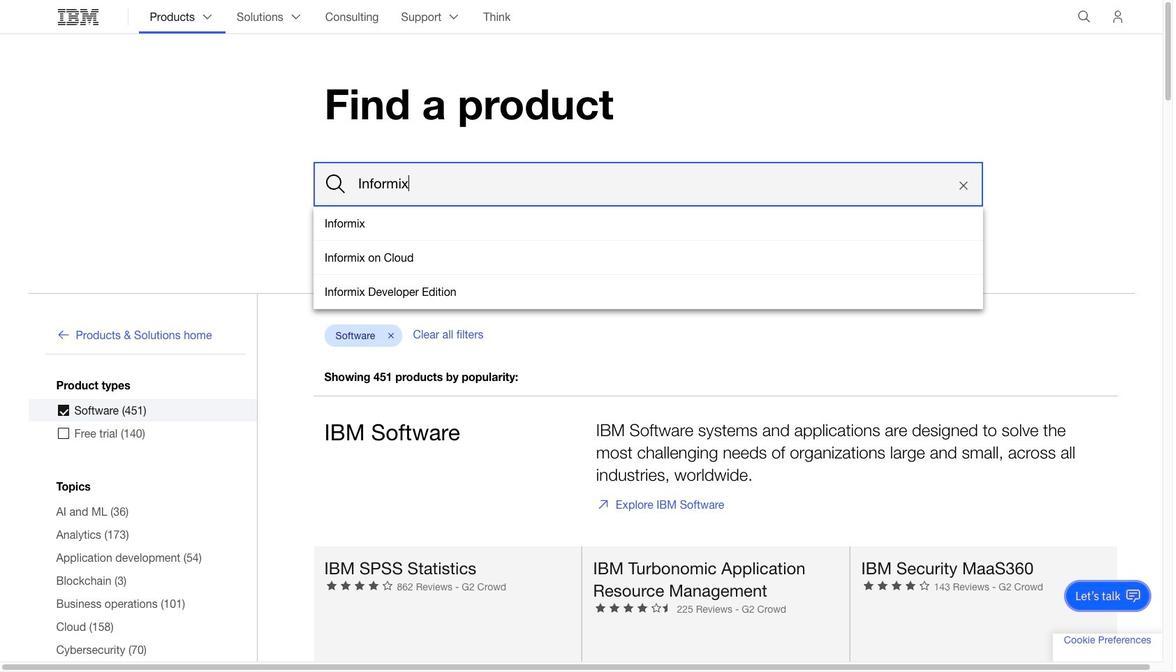 Task type: describe. For each thing, give the bounding box(es) containing it.
2 option from the top
[[314, 241, 984, 275]]

1 test region from the left
[[313, 546, 581, 673]]

let's talk element
[[1076, 589, 1121, 604]]

1 option from the top
[[314, 207, 984, 241]]

suggestions list box
[[314, 207, 984, 309]]



Task type: locate. For each thing, give the bounding box(es) containing it.
option
[[314, 207, 984, 241], [314, 241, 984, 275], [314, 275, 984, 309]]

3 option from the top
[[314, 275, 984, 309]]

3 test region from the left
[[850, 546, 1118, 673]]

2 test region from the left
[[581, 546, 850, 673]]

Search text field
[[314, 162, 984, 207]]

search element
[[314, 162, 984, 207]]

test region
[[313, 546, 581, 673], [581, 546, 850, 673], [850, 546, 1118, 673]]



